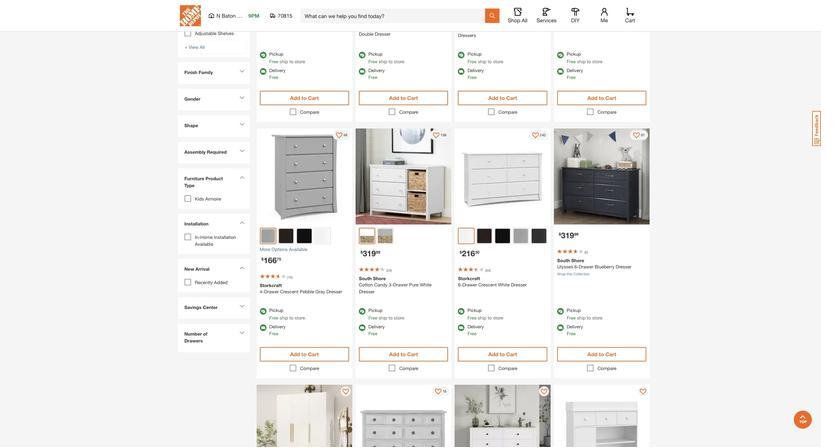 Task type: describe. For each thing, give the bounding box(es) containing it.
store for available for pickup icon related to 240
[[493, 315, 503, 321]]

evolur
[[359, 18, 373, 24]]

and
[[381, 24, 389, 30]]

48
[[343, 133, 347, 137]]

caret icon image for new arrival
[[239, 266, 244, 269]]

in-home installation available link
[[195, 234, 236, 247]]

compare for the rightmost available for pickup image
[[598, 109, 617, 115]]

adjustable shelves
[[195, 30, 234, 36]]

pickup free ship to store for 48's available shipping image
[[269, 308, 305, 321]]

1 available shipping image from the left
[[458, 68, 465, 75]]

216
[[462, 249, 475, 258]]

in-home installation available
[[195, 234, 236, 247]]

free for the rightmost available for pickup image
[[567, 59, 576, 64]]

70815
[[278, 12, 292, 19]]

) for ( 29 )
[[391, 268, 392, 273]]

storkcraft right services
[[557, 18, 579, 24]]

pickup free ship to store for 2nd available shipping icon from right
[[468, 51, 503, 64]]

diy button
[[565, 8, 586, 24]]

$ 166 75
[[261, 256, 281, 265]]

shore for candy
[[373, 276, 386, 281]]

shore for 6-
[[571, 258, 584, 263]]

home
[[200, 234, 213, 240]]

finish family link
[[181, 65, 247, 80]]

1 horizontal spatial available for pickup image
[[359, 308, 366, 315]]

198 button
[[430, 130, 450, 140]]

espresso image
[[477, 229, 492, 243]]

rouge
[[237, 12, 253, 19]]

family
[[199, 69, 213, 75]]

services
[[537, 17, 557, 23]]

storkcraft link for left available for pickup image
[[260, 18, 349, 31]]

universal
[[458, 26, 477, 31]]

diy
[[571, 17, 580, 23]]

available shipping image for 48
[[260, 325, 266, 331]]

soft gray image
[[378, 229, 393, 243]]

( 64 )
[[485, 268, 491, 273]]

display image for 240
[[532, 133, 539, 139]]

64
[[486, 268, 490, 273]]

delivery free for available shipping image related to 91
[[567, 324, 583, 336]]

furniture product type
[[184, 176, 223, 188]]

type
[[184, 182, 195, 188]]

number
[[184, 331, 202, 337]]

drawers
[[184, 338, 203, 343]]

shop all
[[508, 17, 528, 23]]

display image for 91
[[633, 133, 640, 139]]

free for 2nd available shipping icon from right
[[468, 75, 477, 80]]

dresser inside evolur cheyenne and santa fe antique brown double dresser
[[375, 31, 391, 37]]

modern natural vintage driftwood nursery changing table kids dresser image
[[554, 385, 650, 447]]

pickup for 2nd available shipping icon from right
[[468, 51, 482, 57]]

cotton candy 3-drawer pure white dresser image
[[356, 129, 452, 225]]

south shore cotton candy 3-drawer pure white dresser
[[359, 276, 432, 295]]

available for pickup image for 48
[[260, 308, 266, 315]]

pickup for available shipping image related to 91
[[567, 308, 581, 313]]

+ view all link
[[181, 40, 247, 54]]

white wooden dresser, vanity, cabinet with 6 drawers and eco-friendly paint finish, 31.5 in. h x 55.1 in. w x 15.7 in. d image
[[455, 385, 551, 447]]

storkcraft 4-drawer crescent pebble gray dresser
[[260, 283, 342, 295]]

ship for available for pickup icon for 48
[[280, 315, 288, 321]]

recently added link
[[195, 279, 228, 285]]

0 vertical spatial installation
[[184, 221, 209, 226]]

more options available link
[[260, 246, 349, 253]]

finish
[[184, 69, 197, 75]]

store for the rightmost available for pickup image
[[592, 59, 603, 64]]

this
[[567, 272, 573, 276]]

free for available shipping image related to 198
[[368, 331, 377, 336]]

feedback link image
[[812, 111, 821, 146]]

furniture product type link
[[181, 172, 247, 194]]

$ for south shore cotton candy 3-drawer pure white dresser
[[361, 250, 363, 255]]

order
[[480, 3, 488, 7]]

the home depot logo image
[[180, 5, 201, 26]]

gray
[[315, 289, 325, 295]]

storkcraft for 4-drawer crescent pebble gray dresser
[[260, 283, 282, 288]]

1 vertical spatial all
[[200, 44, 205, 50]]

240 button
[[529, 130, 549, 140]]

ulysses 6-drawer blueberry dresser image
[[554, 129, 650, 225]]

7
[[486, 12, 488, 16]]

store for middle available for pickup image
[[394, 315, 404, 321]]

drawer inside south shore cotton candy 3-drawer pure white dresser
[[393, 282, 408, 288]]

pickup for available shipping image related to 198
[[368, 308, 383, 313]]

antique
[[409, 24, 425, 30]]

gender
[[184, 96, 200, 101]]

add for 48's available shipping image
[[290, 351, 300, 357]]

0 horizontal spatial white image
[[315, 229, 330, 243]]

free for middle available for pickup image
[[368, 315, 377, 321]]

storkcraft for 6-drawer crescent white dresser
[[458, 276, 480, 281]]

drawer inside storkcraft 4-drawer crescent pebble gray dresser
[[264, 289, 279, 295]]

free for left available for pickup image
[[269, 59, 278, 64]]

blueberry
[[595, 264, 615, 269]]

free for available for pickup icon related to 240
[[468, 315, 477, 321]]

me
[[601, 17, 608, 23]]

91 button
[[630, 130, 648, 140]]

) for ( 7 )
[[488, 12, 489, 16]]

shop all button
[[507, 8, 528, 24]]

pickup for 48's available shipping image
[[269, 308, 283, 313]]

add for available shipping image related to 198
[[389, 351, 399, 357]]

candy
[[374, 282, 388, 288]]

available inside 'in-home installation available'
[[195, 241, 213, 247]]

white kids 3 doors armoires wardrobe with hanging rod and storage shelves (70.8 in. h x 47.2 in. w x 19.7 in. d) image
[[257, 385, 352, 447]]

installation link
[[181, 217, 247, 232]]

free for first available shipping icon from right
[[567, 75, 576, 80]]

ship for left available for pickup image
[[280, 59, 288, 64]]

new arrival link
[[181, 262, 247, 277]]

julienne 6-drawers antique grey mist double dresser image
[[356, 385, 452, 447]]

4-drawer crescent pebble gray dresser image
[[257, 129, 352, 225]]

free for available for pickup icon for 48
[[269, 315, 278, 321]]

available shipping image for 91
[[557, 325, 564, 331]]

0 vertical spatial 319
[[561, 231, 574, 240]]

1 horizontal spatial 99
[[574, 232, 579, 237]]

4-
[[260, 289, 264, 295]]

caret icon image for furniture product type
[[239, 176, 244, 179]]

white for universal changer topper white for kids dressers
[[513, 26, 524, 31]]

ship for available for pickup icon related to 240
[[478, 315, 486, 321]]

wood
[[207, 19, 219, 24]]

What can we help you find today? search field
[[305, 9, 485, 23]]

n
[[217, 12, 220, 19]]

0 horizontal spatial 99
[[376, 250, 380, 255]]

ulysses
[[557, 264, 573, 269]]

kids inside storkcraft universal changer topper white for kids dressers
[[532, 26, 541, 31]]

0 vertical spatial 16
[[288, 275, 292, 279]]

80
[[288, 11, 292, 15]]

compare for left available for pickup image
[[300, 109, 319, 115]]

south for south shore ulysses 6-drawer blueberry dresser shop this collection
[[557, 258, 570, 263]]

cheyenne
[[359, 24, 380, 30]]

display image inside 16 dropdown button
[[435, 389, 442, 395]]

storkcraft universal changer topper white for kids dressers
[[458, 19, 541, 38]]

savings
[[184, 304, 202, 310]]

arrival
[[195, 266, 210, 272]]

delivery free for 48's available shipping image
[[269, 324, 286, 336]]

( 6 )
[[584, 250, 588, 254]]

delivery free for first available shipping icon from right
[[567, 68, 583, 80]]

) for ( 80 )
[[292, 11, 293, 15]]

1 horizontal spatial pebble gray image
[[514, 229, 528, 243]]

91
[[641, 133, 645, 137]]

70815 button
[[270, 12, 293, 19]]

add for 2nd available shipping icon from right
[[488, 95, 498, 101]]

free for available shipping image related to 91
[[567, 331, 576, 336]]

black image for espresso icon
[[297, 229, 312, 243]]

crescent for 216
[[478, 282, 497, 288]]

delivery free for available shipping image related to 198
[[368, 324, 385, 336]]

solid wood
[[195, 19, 219, 24]]

shape link
[[181, 119, 247, 134]]

per
[[474, 3, 479, 7]]

new arrival
[[184, 266, 210, 272]]

75
[[277, 257, 281, 262]]

198
[[441, 133, 447, 137]]

brown
[[426, 24, 440, 30]]

add for available shipping image associated with 240
[[488, 351, 498, 357]]

pebble
[[300, 289, 314, 295]]

+
[[185, 44, 187, 50]]

29
[[387, 268, 391, 273]]

) for ( 16 )
[[292, 275, 293, 279]]



Task type: locate. For each thing, give the bounding box(es) containing it.
display image
[[435, 389, 442, 395], [541, 389, 547, 395]]

pickup free ship to store for available shipping image related to 198
[[368, 308, 404, 321]]

0 vertical spatial shelves
[[195, 7, 211, 12]]

1 caret icon image from the top
[[239, 70, 244, 73]]

0 horizontal spatial kids
[[195, 196, 204, 201]]

(
[[287, 11, 288, 15], [485, 12, 486, 16], [584, 250, 585, 254], [386, 268, 387, 273], [485, 268, 486, 273], [287, 275, 288, 279]]

south inside south shore ulysses 6-drawer blueberry dresser shop this collection
[[557, 258, 570, 263]]

assembly required
[[184, 149, 227, 155]]

ship for the rightmost available for pickup image
[[577, 59, 586, 64]]

add to cart button
[[260, 91, 349, 105], [359, 91, 448, 105], [458, 91, 547, 105], [557, 91, 647, 105], [260, 347, 349, 362], [359, 347, 448, 362], [458, 347, 547, 362], [557, 347, 647, 362]]

store for left available for pickup image
[[295, 59, 305, 64]]

1 vertical spatial installation
[[214, 234, 236, 240]]

3-
[[389, 282, 393, 288]]

2 horizontal spatial white
[[513, 26, 524, 31]]

add
[[290, 95, 300, 101], [389, 95, 399, 101], [488, 95, 498, 101], [588, 95, 598, 101], [290, 351, 300, 357], [389, 351, 399, 357], [488, 351, 498, 357], [588, 351, 598, 357]]

south shore ulysses 6-drawer blueberry dresser shop this collection
[[557, 258, 632, 276]]

free for available shipping image associated with 240
[[468, 331, 477, 336]]

pickup free ship to store for first available shipping icon from right
[[567, 51, 603, 64]]

$ for storkcraft 4-drawer crescent pebble gray dresser
[[261, 257, 264, 262]]

6-
[[575, 264, 579, 269], [458, 282, 462, 288]]

$
[[559, 232, 561, 237], [361, 250, 363, 255], [460, 250, 462, 255], [261, 257, 264, 262]]

drawer left pure
[[393, 282, 408, 288]]

added
[[214, 279, 228, 285]]

shore up collection
[[571, 258, 584, 263]]

$ down more
[[261, 257, 264, 262]]

storkcraft inside storkcraft universal changer topper white for kids dressers
[[458, 19, 480, 25]]

compare for middle available for pickup image
[[399, 366, 418, 371]]

available shipping image
[[260, 68, 266, 75], [359, 68, 366, 75], [260, 325, 266, 331], [359, 325, 366, 331], [458, 325, 465, 331], [557, 325, 564, 331]]

2 available shipping image from the left
[[557, 68, 564, 75]]

0 vertical spatial 6-
[[575, 264, 579, 269]]

0 horizontal spatial available
[[195, 241, 213, 247]]

all up for
[[522, 17, 528, 23]]

dresser inside the storkcraft 6-drawer crescent white dresser
[[511, 282, 527, 288]]

6- inside the storkcraft 6-drawer crescent white dresser
[[458, 282, 462, 288]]

assembly
[[184, 149, 206, 155]]

0 horizontal spatial shore
[[373, 276, 386, 281]]

dresser inside south shore cotton candy 3-drawer pure white dresser
[[359, 289, 375, 295]]

delivery free for 2nd available shipping icon from right
[[468, 68, 484, 80]]

topper
[[497, 26, 511, 31]]

1 display image from the left
[[435, 389, 442, 395]]

cotton
[[359, 282, 373, 288]]

drawer down $ 216 30
[[462, 282, 477, 288]]

for
[[526, 26, 531, 31]]

options
[[272, 247, 288, 252]]

kids left armoire on the top left
[[195, 196, 204, 201]]

display image inside 48 dropdown button
[[336, 133, 342, 139]]

$ inside $ 166 75
[[261, 257, 264, 262]]

1 vertical spatial crescent
[[280, 289, 299, 295]]

0 horizontal spatial pebble gray image
[[261, 229, 275, 243]]

number of drawers link
[[181, 327, 247, 349]]

6- down 216
[[458, 282, 462, 288]]

black image right espresso image
[[495, 229, 510, 243]]

0 horizontal spatial crescent
[[280, 289, 299, 295]]

compare for available for pickup icon for 48
[[300, 366, 319, 371]]

1 horizontal spatial all
[[522, 17, 528, 23]]

0 horizontal spatial 319
[[363, 249, 376, 258]]

1 horizontal spatial white image
[[459, 229, 473, 243]]

$ 319 99
[[559, 231, 579, 240], [361, 249, 380, 258]]

2 horizontal spatial available for pickup image
[[557, 52, 564, 59]]

$ left 30
[[460, 250, 462, 255]]

black image
[[297, 229, 312, 243], [495, 229, 510, 243]]

1 horizontal spatial 6-
[[575, 264, 579, 269]]

) for ( 64 )
[[490, 268, 491, 273]]

5 caret icon image from the top
[[239, 176, 244, 179]]

( for 6
[[584, 250, 585, 254]]

1 horizontal spatial shore
[[571, 258, 584, 263]]

0 horizontal spatial 16
[[288, 275, 292, 279]]

compare
[[300, 109, 319, 115], [399, 109, 418, 115], [499, 109, 518, 115], [598, 109, 617, 115], [300, 366, 319, 371], [399, 366, 418, 371], [499, 366, 518, 371], [598, 366, 617, 371]]

$ 319 99 right gray icon
[[559, 231, 579, 240]]

( for 7
[[485, 12, 486, 16]]

caret icon image inside installation link
[[239, 221, 244, 224]]

0 horizontal spatial black image
[[297, 229, 312, 243]]

caret icon image for gender
[[239, 96, 244, 99]]

drawer up collection
[[579, 264, 594, 269]]

6 caret icon image from the top
[[239, 221, 244, 224]]

storkcraft link for the rightmost available for pickup image
[[557, 18, 647, 31]]

4 caret icon image from the top
[[239, 149, 244, 152]]

0 horizontal spatial available shipping image
[[458, 68, 465, 75]]

1 black image from the left
[[297, 229, 312, 243]]

caret icon image for shape
[[239, 123, 244, 126]]

crescent inside storkcraft 4-drawer crescent pebble gray dresser
[[280, 289, 299, 295]]

caret icon image for installation
[[239, 221, 244, 224]]

evolur cheyenne and santa fe antique brown double dresser
[[359, 18, 440, 37]]

240
[[540, 133, 546, 137]]

0 vertical spatial $ 319 99
[[559, 231, 579, 240]]

pure white image
[[360, 229, 374, 243]]

shape
[[184, 122, 198, 128]]

white image up more options available link at the left bottom
[[315, 229, 330, 243]]

0 horizontal spatial shop
[[508, 17, 520, 23]]

dresser inside south shore ulysses 6-drawer blueberry dresser shop this collection
[[616, 264, 632, 269]]

store for available for pickup icon for 91
[[592, 315, 603, 321]]

( for 16
[[287, 275, 288, 279]]

storkcraft inside storkcraft 4-drawer crescent pebble gray dresser
[[260, 283, 282, 288]]

6- inside south shore ulysses 6-drawer blueberry dresser shop this collection
[[575, 264, 579, 269]]

shop up topper
[[508, 17, 520, 23]]

kids
[[532, 26, 541, 31], [195, 196, 204, 201]]

319
[[561, 231, 574, 240], [363, 249, 376, 258]]

recently added
[[195, 279, 228, 285]]

add for first available shipping icon from right
[[588, 95, 598, 101]]

1 horizontal spatial display image
[[541, 389, 547, 395]]

)
[[292, 11, 293, 15], [488, 12, 489, 16], [587, 250, 588, 254], [391, 268, 392, 273], [490, 268, 491, 273], [292, 275, 293, 279]]

1 horizontal spatial shop
[[557, 272, 566, 276]]

cart for first available shipping icon from right
[[606, 95, 616, 101]]

caret icon image inside furniture product type link
[[239, 176, 244, 179]]

1 horizontal spatial available
[[289, 247, 307, 252]]

available down espresso icon
[[289, 247, 307, 252]]

pickup for first available shipping icon from right
[[567, 51, 581, 57]]

free
[[269, 59, 278, 64], [368, 59, 377, 64], [468, 59, 477, 64], [567, 59, 576, 64], [269, 75, 278, 80], [368, 75, 377, 80], [468, 75, 477, 80], [567, 75, 576, 80], [269, 315, 278, 321], [368, 315, 377, 321], [468, 315, 477, 321], [567, 315, 576, 321], [269, 331, 278, 336], [368, 331, 377, 336], [468, 331, 477, 336], [567, 331, 576, 336]]

drawer down $ 166 75
[[264, 289, 279, 295]]

shore inside south shore cotton candy 3-drawer pure white dresser
[[373, 276, 386, 281]]

available for pickup image for 91
[[557, 308, 564, 315]]

319 right gray icon
[[561, 231, 574, 240]]

1 horizontal spatial storkcraft link
[[557, 18, 647, 31]]

black image up more options available link at the left bottom
[[297, 229, 312, 243]]

storkcraft right 9pm
[[260, 18, 282, 24]]

0 vertical spatial crescent
[[478, 282, 497, 288]]

display image inside 240 dropdown button
[[532, 133, 539, 139]]

1 horizontal spatial crescent
[[478, 282, 497, 288]]

caret icon image for savings center
[[239, 305, 244, 308]]

0 horizontal spatial all
[[200, 44, 205, 50]]

caret icon image inside new arrival link
[[239, 266, 244, 269]]

dressers
[[458, 33, 476, 38]]

0 vertical spatial shop
[[508, 17, 520, 23]]

storkcraft inside the storkcraft 6-drawer crescent white dresser
[[458, 276, 480, 281]]

shore
[[571, 258, 584, 263], [373, 276, 386, 281]]

crescent down 64 at the bottom
[[478, 282, 497, 288]]

( 7 )
[[485, 12, 489, 16]]

n baton rouge
[[217, 12, 253, 19]]

display image inside 198 dropdown button
[[433, 133, 440, 139]]

baton
[[222, 12, 236, 19]]

cart for available shipping image related to 198
[[407, 351, 418, 357]]

white image up 216
[[459, 229, 473, 243]]

pickup free ship to store
[[269, 51, 305, 64], [368, 51, 404, 64], [468, 51, 503, 64], [567, 51, 603, 64], [269, 308, 305, 321], [368, 308, 404, 321], [468, 308, 503, 321], [567, 308, 603, 321]]

available down home
[[195, 241, 213, 247]]

0 horizontal spatial shelves
[[195, 7, 211, 12]]

shop down ulysses
[[557, 272, 566, 276]]

0 vertical spatial shore
[[571, 258, 584, 263]]

166
[[264, 256, 277, 265]]

$ right gray icon
[[559, 232, 561, 237]]

shore up "candy"
[[373, 276, 386, 281]]

1 horizontal spatial black image
[[495, 229, 510, 243]]

crescent inside the storkcraft 6-drawer crescent white dresser
[[478, 282, 497, 288]]

number of drawers
[[184, 331, 208, 343]]

2 black image from the left
[[495, 229, 510, 243]]

drawer inside south shore ulysses 6-drawer blueberry dresser shop this collection
[[579, 264, 594, 269]]

available for pickup image for 240
[[458, 308, 465, 315]]

shore inside south shore ulysses 6-drawer blueberry dresser shop this collection
[[571, 258, 584, 263]]

1 vertical spatial kids
[[195, 196, 204, 201]]

$ 319 99 down pure white icon
[[361, 249, 380, 258]]

kids armoire
[[195, 196, 221, 201]]

adjustable shelves link
[[195, 30, 234, 36]]

shop inside button
[[508, 17, 520, 23]]

dresser inside storkcraft 4-drawer crescent pebble gray dresser
[[327, 289, 342, 295]]

0 vertical spatial all
[[522, 17, 528, 23]]

black image for espresso image
[[495, 229, 510, 243]]

center
[[203, 304, 218, 310]]

ship for middle available for pickup image
[[379, 315, 387, 321]]

per order
[[473, 3, 488, 7]]

16 button
[[432, 387, 450, 396]]

1 horizontal spatial south
[[557, 258, 570, 263]]

$ inside $ 216 30
[[460, 250, 462, 255]]

1 vertical spatial south
[[359, 276, 372, 281]]

caret icon image inside savings center link
[[239, 305, 244, 308]]

product
[[206, 176, 223, 181]]

0 horizontal spatial white
[[420, 282, 432, 288]]

pebble gray image
[[514, 229, 528, 243], [261, 229, 275, 243]]

2 storkcraft link from the left
[[557, 18, 647, 31]]

pickup free ship to store for available shipping image related to 91
[[567, 308, 603, 321]]

shelves up solid
[[195, 7, 211, 12]]

changer
[[478, 26, 496, 31]]

compare for available for pickup icon for 91
[[598, 366, 617, 371]]

installation down installation link
[[214, 234, 236, 240]]

cart for available shipping image related to 91
[[606, 351, 616, 357]]

1 horizontal spatial kids
[[532, 26, 541, 31]]

( for 29
[[386, 268, 387, 273]]

cart for 2nd available shipping icon from right
[[506, 95, 517, 101]]

add for available shipping image related to 91
[[588, 351, 598, 357]]

pickup
[[269, 51, 283, 57], [368, 51, 383, 57], [468, 51, 482, 57], [567, 51, 581, 57], [269, 308, 283, 313], [368, 308, 383, 313], [468, 308, 482, 313], [567, 308, 581, 313]]

delivery free for available shipping image associated with 240
[[468, 324, 484, 336]]

0 horizontal spatial 6-
[[458, 282, 462, 288]]

storkcraft down $ 216 30
[[458, 276, 480, 281]]

1 horizontal spatial available shipping image
[[557, 68, 564, 75]]

armoire
[[205, 196, 221, 201]]

solid wood link
[[195, 19, 219, 24]]

( for 64
[[485, 268, 486, 273]]

white inside the storkcraft 6-drawer crescent white dresser
[[498, 282, 510, 288]]

0 vertical spatial south
[[557, 258, 570, 263]]

kids armoire link
[[195, 196, 221, 201]]

pickup free ship to store for available shipping image associated with 240
[[468, 308, 503, 321]]

storkcraft 6-drawer crescent white dresser
[[458, 276, 527, 288]]

furniture
[[184, 176, 204, 181]]

2 display image from the left
[[541, 389, 547, 395]]

6- up shop this collection link
[[575, 264, 579, 269]]

) for ( 6 )
[[587, 250, 588, 254]]

1 horizontal spatial white
[[498, 282, 510, 288]]

caret icon image
[[239, 70, 244, 73], [239, 96, 244, 99], [239, 123, 244, 126], [239, 149, 244, 152], [239, 176, 244, 179], [239, 221, 244, 224], [239, 266, 244, 269], [239, 305, 244, 308], [239, 331, 244, 334]]

shelves down baton
[[218, 30, 234, 36]]

1 vertical spatial 6-
[[458, 282, 462, 288]]

$ 216 30
[[460, 249, 479, 258]]

display image for 198
[[433, 133, 440, 139]]

gray image
[[532, 229, 546, 243]]

assembly required link
[[181, 145, 247, 160]]

1 vertical spatial 319
[[363, 249, 376, 258]]

caret icon image for number of drawers
[[239, 331, 244, 334]]

white inside south shore cotton candy 3-drawer pure white dresser
[[420, 282, 432, 288]]

white for 6-drawer crescent white dresser
[[498, 282, 510, 288]]

7 caret icon image from the top
[[239, 266, 244, 269]]

storkcraft
[[260, 18, 282, 24], [557, 18, 579, 24], [458, 19, 480, 25], [458, 276, 480, 281], [260, 283, 282, 288]]

shop inside south shore ulysses 6-drawer blueberry dresser shop this collection
[[557, 272, 566, 276]]

1 horizontal spatial shelves
[[218, 30, 234, 36]]

1 vertical spatial $ 319 99
[[361, 249, 380, 258]]

white inside storkcraft universal changer topper white for kids dressers
[[513, 26, 524, 31]]

crescent
[[478, 282, 497, 288], [280, 289, 299, 295]]

free for available for pickup icon for 91
[[567, 315, 576, 321]]

shelves link
[[195, 7, 211, 12]]

double
[[359, 31, 374, 37]]

9pm
[[248, 12, 259, 19]]

( 29 )
[[386, 268, 392, 273]]

storkcraft up "4-" on the left bottom
[[260, 283, 282, 288]]

9 caret icon image from the top
[[239, 331, 244, 334]]

kids right for
[[532, 26, 541, 31]]

caret icon image for finish family
[[239, 70, 244, 73]]

0 horizontal spatial display image
[[435, 389, 442, 395]]

1 horizontal spatial 319
[[561, 231, 574, 240]]

( 80 )
[[287, 11, 293, 15]]

1 vertical spatial shelves
[[218, 30, 234, 36]]

available inside more options available link
[[289, 247, 307, 252]]

available shipping image
[[458, 68, 465, 75], [557, 68, 564, 75]]

30
[[475, 250, 479, 255]]

installation up in-
[[184, 221, 209, 226]]

available for pickup image
[[260, 52, 266, 59], [557, 52, 564, 59], [359, 308, 366, 315]]

me button
[[594, 8, 615, 24]]

3 caret icon image from the top
[[239, 123, 244, 126]]

2 caret icon image from the top
[[239, 96, 244, 99]]

espresso image
[[279, 229, 294, 243]]

1 storkcraft link from the left
[[260, 18, 349, 31]]

0 horizontal spatial south
[[359, 276, 372, 281]]

$ for storkcraft 6-drawer crescent white dresser
[[460, 250, 462, 255]]

delivery free
[[269, 68, 286, 80], [368, 68, 385, 80], [468, 68, 484, 80], [567, 68, 583, 80], [269, 324, 286, 336], [368, 324, 385, 336], [468, 324, 484, 336], [567, 324, 583, 336]]

caret icon image inside shape link
[[239, 123, 244, 126]]

all right view
[[200, 44, 205, 50]]

1 vertical spatial 99
[[376, 250, 380, 255]]

0 vertical spatial 99
[[574, 232, 579, 237]]

ship for available for pickup icon for 91
[[577, 315, 586, 321]]

caret icon image inside the finish family link
[[239, 70, 244, 73]]

display image
[[336, 133, 342, 139], [433, 133, 440, 139], [532, 133, 539, 139], [633, 133, 640, 139], [343, 389, 349, 395], [640, 389, 647, 395]]

1 horizontal spatial installation
[[214, 234, 236, 240]]

more
[[260, 247, 270, 252]]

$ down pure white icon
[[361, 250, 363, 255]]

gender link
[[181, 92, 247, 107]]

recently
[[195, 279, 213, 285]]

1 vertical spatial shop
[[557, 272, 566, 276]]

caret icon image inside assembly required "link"
[[239, 149, 244, 152]]

of
[[203, 331, 208, 337]]

6
[[585, 250, 587, 254]]

storkcraft for universal changer topper white for kids dressers
[[458, 19, 480, 25]]

pebble gray image up more
[[261, 229, 275, 243]]

1 vertical spatial shore
[[373, 276, 386, 281]]

caret icon image inside number of drawers link
[[239, 331, 244, 334]]

0 horizontal spatial $ 319 99
[[361, 249, 380, 258]]

48 button
[[333, 130, 351, 140]]

crescent for 166
[[280, 289, 299, 295]]

0 horizontal spatial storkcraft link
[[260, 18, 349, 31]]

south up cotton
[[359, 276, 372, 281]]

1 vertical spatial 16
[[443, 389, 447, 393]]

6-drawer crescent white dresser image
[[455, 129, 551, 225]]

available shipping image for 240
[[458, 325, 465, 331]]

+ view all
[[185, 44, 205, 50]]

1 horizontal spatial 16
[[443, 389, 447, 393]]

finish family
[[184, 69, 213, 75]]

( for 80
[[287, 11, 288, 15]]

installation inside 'in-home installation available'
[[214, 234, 236, 240]]

all inside button
[[522, 17, 528, 23]]

free for 48's available shipping image
[[269, 331, 278, 336]]

0 horizontal spatial available for pickup image
[[260, 52, 266, 59]]

south for south shore cotton candy 3-drawer pure white dresser
[[359, 276, 372, 281]]

0 vertical spatial kids
[[532, 26, 541, 31]]

1 horizontal spatial $ 319 99
[[559, 231, 579, 240]]

0 horizontal spatial installation
[[184, 221, 209, 226]]

south up ulysses
[[557, 258, 570, 263]]

8 caret icon image from the top
[[239, 305, 244, 308]]

south inside south shore cotton candy 3-drawer pure white dresser
[[359, 276, 372, 281]]

display image for 48
[[336, 133, 342, 139]]

drawer inside the storkcraft 6-drawer crescent white dresser
[[462, 282, 477, 288]]

319 down pure white icon
[[363, 249, 376, 258]]

( 16 )
[[287, 275, 293, 279]]

adjustable
[[195, 30, 217, 36]]

pebble gray image left gray icon
[[514, 229, 528, 243]]

crescent down ( 16 )
[[280, 289, 299, 295]]

caret icon image inside gender link
[[239, 96, 244, 99]]

white image
[[315, 229, 330, 243], [459, 229, 473, 243]]

available shipping image for 198
[[359, 325, 366, 331]]

cart for available shipping image associated with 240
[[506, 351, 517, 357]]

available
[[195, 241, 213, 247], [289, 247, 307, 252]]

available for pickup image
[[359, 52, 366, 59], [458, 52, 465, 59], [260, 308, 266, 315], [458, 308, 465, 315], [557, 308, 564, 315]]

storkcraft up universal
[[458, 19, 480, 25]]

pickup for available shipping image associated with 240
[[468, 308, 482, 313]]

cart link
[[623, 8, 637, 24]]

16 inside dropdown button
[[443, 389, 447, 393]]

store for available for pickup icon for 48
[[295, 315, 305, 321]]

caret icon image for assembly required
[[239, 149, 244, 152]]

display image inside 91 dropdown button
[[633, 133, 640, 139]]



Task type: vqa. For each thing, say whether or not it's contained in the screenshot.
bottommost  image
no



